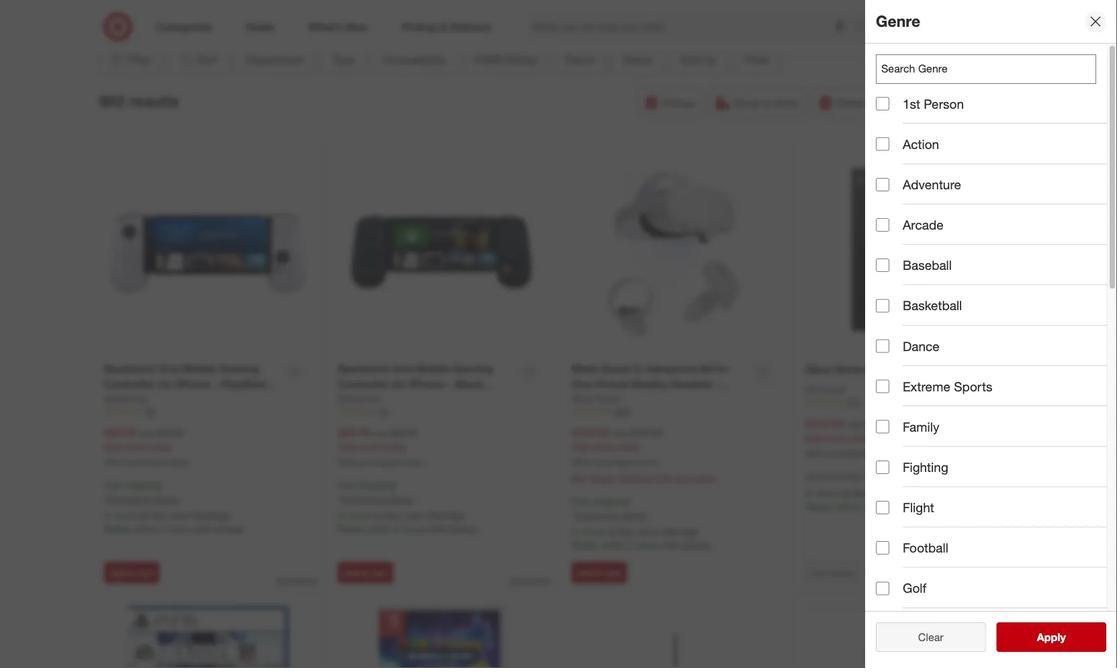 Task type: vqa. For each thing, say whether or not it's contained in the screenshot.
Exclusions Apply. link for Edition 2
yes



Task type: locate. For each thing, give the bounding box(es) containing it.
stock inside the discontinued for shipping in stock at  san jose oakridge ready within 2 hours with pickup
[[816, 488, 839, 499]]

1 horizontal spatial cart
[[371, 568, 387, 578]]

0 horizontal spatial backbone link
[[104, 392, 147, 406]]

search button
[[850, 12, 882, 44]]

today down "$499.99"
[[850, 433, 874, 444]]

2 horizontal spatial add to cart button
[[572, 562, 627, 584]]

1 gaming from the left
[[220, 362, 259, 376]]

2 horizontal spatial for
[[864, 471, 875, 483]]

0 horizontal spatial controller
[[104, 378, 155, 391]]

975
[[847, 398, 861, 408]]

$69.99 for (lightning)
[[338, 426, 370, 439]]

0 horizontal spatial add to cart
[[110, 568, 153, 578]]

when inside $449.99 reg $499.99 sale ends today when purchased online
[[805, 449, 826, 459]]

view details
[[812, 568, 855, 578]]

gaming inside backbone one mobile gaming controller for iphone - black (lightning)
[[453, 362, 493, 376]]

ready inside the discontinued for shipping in stock at  san jose oakridge ready within 2 hours with pickup
[[805, 501, 832, 513]]

1 to from the left
[[128, 568, 135, 578]]

golf
[[903, 581, 927, 596]]

for up 57 link
[[392, 378, 406, 391]]

mobile inside backbone one mobile gaming controller for iphone - black (lightning)
[[416, 362, 450, 376]]

2 backbone link from the left
[[338, 392, 381, 406]]

purchased inside the $249.99 reg $299.99 sale ends today when purchased online $50 target giftcard with purchase
[[595, 457, 633, 467]]

backbone one mobile gaming controller for iphone - playstation edition - white (lightning) image
[[104, 147, 311, 354], [104, 147, 311, 354]]

0 horizontal spatial exclusions apply. link
[[107, 493, 180, 505]]

$69.99 reg $99.99 sale ends today when purchased online for edition
[[104, 426, 189, 467]]

purchased down the 90
[[127, 457, 166, 467]]

sale inside $449.99 reg $499.99 sale ends today when purchased online
[[805, 433, 824, 444]]

Extreme Sports checkbox
[[876, 380, 889, 393]]

2 $99.99 from the left
[[389, 427, 417, 439]]

reg down the 90
[[139, 427, 153, 439]]

0 horizontal spatial one
[[159, 362, 179, 376]]

reg down 57 at the left
[[373, 427, 386, 439]]

90
[[146, 406, 155, 416]]

2 iphone from the left
[[409, 378, 444, 391]]

free for edition
[[104, 479, 123, 491]]

2 (lightning) from the left
[[338, 393, 392, 406]]

purchased up giftcard
[[595, 457, 633, 467]]

sale
[[805, 433, 824, 444], [104, 441, 123, 453], [338, 441, 356, 453], [572, 441, 590, 453]]

1 horizontal spatial $69.99
[[338, 426, 370, 439]]

$99.99 down white
[[155, 427, 183, 439]]

today
[[850, 433, 874, 444], [149, 441, 172, 453], [382, 441, 406, 453], [616, 441, 640, 453]]

one up 57 link
[[392, 362, 413, 376]]

1 horizontal spatial apply.
[[389, 493, 414, 505]]

0 horizontal spatial add to cart button
[[104, 562, 159, 584]]

backbone one mobile gaming controller for iphone - playstation edition - white (lightning)
[[104, 362, 279, 406]]

backbone one mobile gaming controller for iphone - black (lightning) image
[[338, 147, 545, 354], [338, 147, 545, 354]]

0 horizontal spatial for
[[158, 378, 172, 391]]

meta inside meta quest 2: advanced all-in- one virtual reality headset - 128gb
[[572, 362, 598, 376]]

3 to from the left
[[595, 568, 603, 578]]

today down the 90
[[149, 441, 172, 453]]

$99.99 down 57 link
[[389, 427, 417, 439]]

1 (lightning) from the left
[[182, 393, 237, 406]]

microsoft
[[805, 384, 845, 396]]

when for backbone one mobile gaming controller for iphone - playstation edition - white (lightning)
[[104, 457, 125, 467]]

- down in-
[[716, 378, 720, 391]]

1 horizontal spatial one
[[392, 362, 413, 376]]

shop
[[734, 96, 759, 109]]

mario + rabbids: sparks of hope - nintendo switch image
[[338, 606, 545, 668], [338, 606, 545, 668]]

controller up edition
[[104, 378, 155, 391]]

target inside the $249.99 reg $299.99 sale ends today when purchased online $50 target giftcard with purchase
[[589, 473, 615, 484]]

0 horizontal spatial iphone
[[175, 378, 211, 391]]

one inside backbone one mobile gaming controller for iphone - playstation edition - white (lightning)
[[159, 362, 179, 376]]

stock for right exclusions apply. link
[[582, 526, 605, 537]]

0 horizontal spatial sponsored
[[276, 576, 316, 586]]

1 add to cart from the left
[[110, 568, 153, 578]]

edition
[[104, 393, 140, 406]]

1 horizontal spatial gaming
[[453, 362, 493, 376]]

sale for backbone one mobile gaming controller for iphone - black (lightning)
[[338, 441, 356, 453]]

meta quest 2: advanced all-in-one virtual reality headset - 128gb image
[[572, 147, 779, 354], [572, 147, 779, 354]]

ends inside the $249.99 reg $299.99 sale ends today when purchased online $50 target giftcard with purchase
[[593, 441, 613, 453]]

gaming for playstation
[[220, 362, 259, 376]]

ends inside $449.99 reg $499.99 sale ends today when purchased online
[[827, 433, 847, 444]]

jose inside the discontinued for shipping in stock at  san jose oakridge ready within 2 hours with pickup
[[871, 488, 891, 499]]

target up offers
[[598, 3, 624, 14]]

-
[[214, 378, 218, 391], [447, 378, 452, 391], [716, 378, 720, 391], [143, 393, 147, 406]]

3 add to cart button from the left
[[572, 562, 627, 584]]

exclusions apply. link for (lightning)
[[341, 493, 414, 505]]

backbone one mobile gaming controller for iphone - black (lightning)
[[338, 362, 493, 406]]

1 meta from the top
[[572, 362, 598, 376]]

1 $99.99 from the left
[[155, 427, 183, 439]]

xbox series x console
[[805, 363, 922, 376]]

quest for meta quest
[[596, 393, 621, 405]]

san
[[852, 488, 868, 499], [151, 509, 167, 521], [384, 509, 401, 521], [618, 526, 635, 537]]

Arcade checkbox
[[876, 218, 889, 232]]

one inside backbone one mobile gaming controller for iphone - black (lightning)
[[392, 362, 413, 376]]

0 vertical spatial target
[[598, 3, 624, 14]]

1 horizontal spatial $69.99 reg $99.99 sale ends today when purchased online
[[338, 426, 423, 467]]

2:
[[634, 362, 643, 376]]

apply.
[[155, 493, 180, 505], [389, 493, 414, 505], [623, 509, 648, 521]]

meta up 128gb
[[572, 362, 598, 376]]

0 horizontal spatial $99.99
[[155, 427, 183, 439]]

1 horizontal spatial mobile
[[416, 362, 450, 376]]

when for backbone one mobile gaming controller for iphone - black (lightning)
[[338, 457, 359, 467]]

gaming up playstation
[[220, 362, 259, 376]]

meta quest link
[[572, 392, 621, 406]]

sale for xbox series x console
[[805, 433, 824, 444]]

1 add from the left
[[110, 568, 125, 578]]

dance
[[903, 338, 940, 354]]

genre dialog
[[865, 0, 1117, 668]]

$449.99
[[805, 418, 844, 431]]

hours inside the discontinued for shipping in stock at  san jose oakridge ready within 2 hours with pickup
[[870, 501, 894, 513]]

What can we help you find? suggestions appear below search field
[[524, 12, 859, 42]]

exclusions
[[107, 493, 152, 505], [341, 493, 386, 505], [575, 509, 620, 521]]

1 horizontal spatial iphone
[[409, 378, 444, 391]]

ends down $449.99
[[827, 433, 847, 444]]

price
[[745, 53, 769, 66]]

reg down 975
[[846, 419, 860, 430]]

2 $69.99 from the left
[[338, 426, 370, 439]]

pickup
[[916, 501, 945, 513], [215, 523, 243, 535], [449, 523, 477, 535], [683, 539, 711, 551]]

add to cart button
[[104, 562, 159, 584], [338, 562, 393, 584], [572, 562, 627, 584]]

2 horizontal spatial free shipping * * exclusions apply. in stock at  san jose oakridge ready within 2 hours with pickup
[[572, 495, 711, 551]]

jose
[[871, 488, 891, 499], [170, 509, 190, 521], [403, 509, 423, 521], [637, 526, 657, 537]]

1 horizontal spatial add to cart
[[344, 568, 387, 578]]

quest up "virtual"
[[601, 362, 631, 376]]

0 horizontal spatial $69.99 reg $99.99 sale ends today when purchased online
[[104, 426, 189, 467]]

for for (lightning)
[[392, 378, 406, 391]]

$69.99 reg $99.99 sale ends today when purchased online down the 90
[[104, 426, 189, 467]]

purchased for backbone one mobile gaming controller for iphone - black (lightning)
[[361, 457, 399, 467]]

online down 90 link
[[168, 457, 189, 467]]

0 horizontal spatial $69.99
[[104, 426, 136, 439]]

ends for backbone one mobile gaming controller for iphone - playstation edition - white (lightning)
[[125, 441, 146, 453]]

0 horizontal spatial gaming
[[220, 362, 259, 376]]

add to cart
[[110, 568, 153, 578], [344, 568, 387, 578], [578, 568, 621, 578]]

128gb
[[572, 393, 605, 406]]

reg inside the $249.99 reg $299.99 sale ends today when purchased online $50 target giftcard with purchase
[[613, 427, 626, 439]]

store
[[774, 96, 798, 109]]

meta for meta quest
[[572, 393, 593, 405]]

to for backbone one mobile gaming controller for iphone - playstation edition - white (lightning)
[[128, 568, 135, 578]]

today inside the $249.99 reg $299.99 sale ends today when purchased online $50 target giftcard with purchase
[[616, 441, 640, 453]]

one for (lightning)
[[392, 362, 413, 376]]

0 horizontal spatial free shipping * * exclusions apply. in stock at  san jose oakridge ready within 2 hours with pickup
[[104, 479, 243, 535]]

1 $69.99 reg $99.99 sale ends today when purchased online from the left
[[104, 426, 189, 467]]

1 horizontal spatial controller
[[338, 378, 389, 391]]

reg for backbone one mobile gaming controller for iphone - playstation edition - white (lightning)
[[139, 427, 153, 439]]

2 gaming from the left
[[453, 362, 493, 376]]

controller inside backbone one mobile gaming controller for iphone - black (lightning)
[[338, 378, 389, 391]]

meta up $249.99
[[572, 393, 593, 405]]

flight
[[903, 500, 934, 516]]

target right the $50
[[589, 473, 615, 484]]

$69.99
[[104, 426, 136, 439], [338, 426, 370, 439]]

1 iphone from the left
[[175, 378, 211, 391]]

madden nfl 24 - playstation 5 image
[[104, 606, 311, 668], [104, 606, 311, 668]]

quest
[[601, 362, 631, 376], [596, 393, 621, 405]]

when for xbox series x console
[[805, 449, 826, 459]]

type
[[332, 53, 355, 66]]

sponsored
[[276, 576, 316, 586], [510, 576, 550, 586]]

today inside $449.99 reg $499.99 sale ends today when purchased online
[[850, 433, 874, 444]]

backbone
[[104, 362, 156, 376], [338, 362, 389, 376], [104, 393, 147, 405], [338, 393, 381, 405]]

2 mobile from the left
[[416, 362, 450, 376]]

3 add to cart from the left
[[578, 568, 621, 578]]

online up fighting checkbox
[[869, 449, 891, 459]]

0 horizontal spatial exclusions
[[107, 493, 152, 505]]

one up white
[[159, 362, 179, 376]]

mobile up 57 link
[[416, 362, 450, 376]]

1 $69.99 from the left
[[104, 426, 136, 439]]

reg down 1587
[[613, 427, 626, 439]]

add to cart button for meta quest 2: advanced all-in- one virtual reality headset - 128gb
[[572, 562, 627, 584]]

90 link
[[104, 406, 311, 417]]

2 meta from the top
[[572, 393, 593, 405]]

2 add to cart button from the left
[[338, 562, 393, 584]]

0 horizontal spatial add
[[110, 568, 125, 578]]

to
[[128, 568, 135, 578], [361, 568, 369, 578], [595, 568, 603, 578]]

sold
[[680, 53, 702, 66]]

filter
[[128, 53, 152, 66]]

pickup
[[662, 96, 695, 109]]

$69.99 reg $99.99 sale ends today when purchased online for (lightning)
[[338, 426, 423, 467]]

2 horizontal spatial cart
[[605, 568, 621, 578]]

1587
[[613, 406, 631, 416]]

controller inside backbone one mobile gaming controller for iphone - playstation edition - white (lightning)
[[104, 378, 155, 391]]

gaming up black
[[453, 362, 493, 376]]

2 cart from the left
[[371, 568, 387, 578]]

online up giftcard
[[635, 457, 657, 467]]

1 horizontal spatial for
[[392, 378, 406, 391]]

1 mobile from the left
[[182, 362, 217, 376]]

1 vertical spatial quest
[[596, 393, 621, 405]]

mobile up 90 link
[[182, 362, 217, 376]]

1 horizontal spatial exclusions apply. link
[[341, 493, 414, 505]]

in inside the discontinued for shipping in stock at  san jose oakridge ready within 2 hours with pickup
[[805, 488, 813, 499]]

add
[[110, 568, 125, 578], [344, 568, 359, 578], [578, 568, 593, 578]]

iphone for playstation
[[175, 378, 211, 391]]

filter button
[[99, 45, 162, 75]]

*
[[161, 479, 165, 491], [395, 479, 398, 491], [104, 493, 107, 505], [338, 493, 341, 505], [629, 495, 632, 507], [572, 509, 575, 521]]

1 add to cart button from the left
[[104, 562, 159, 584]]

2 horizontal spatial to
[[595, 568, 603, 578]]

0 horizontal spatial apply.
[[155, 493, 180, 505]]

0 horizontal spatial genre
[[565, 53, 595, 66]]

2 to from the left
[[361, 568, 369, 578]]

backbone link up 57 at the left
[[338, 392, 381, 406]]

1 vertical spatial target
[[589, 473, 615, 484]]

apply. for edition
[[155, 493, 180, 505]]

0 horizontal spatial (lightning)
[[182, 393, 237, 406]]

3 cart from the left
[[605, 568, 621, 578]]

1 vertical spatial meta
[[572, 393, 593, 405]]

2 horizontal spatial add to cart
[[578, 568, 621, 578]]

cart for meta quest 2: advanced all-in- one virtual reality headset - 128gb
[[605, 568, 621, 578]]

1 vertical spatial genre
[[565, 53, 595, 66]]

1 horizontal spatial add to cart button
[[338, 562, 393, 584]]

0 horizontal spatial free
[[104, 479, 123, 491]]

view
[[812, 568, 829, 578]]

1 horizontal spatial sponsored
[[510, 576, 550, 586]]

esrb rating button
[[463, 45, 548, 75]]

1 backbone link from the left
[[104, 392, 147, 406]]

backbone link
[[104, 392, 147, 406], [338, 392, 381, 406]]

Basketball checkbox
[[876, 299, 889, 313]]

offers
[[614, 16, 640, 28]]

online for xbox series x console
[[869, 449, 891, 459]]

$449.99 reg $499.99 sale ends today when purchased online
[[805, 418, 896, 459]]

controller up 57 at the left
[[338, 378, 389, 391]]

iphone inside backbone one mobile gaming controller for iphone - black (lightning)
[[409, 378, 444, 391]]

gaming
[[220, 362, 259, 376], [453, 362, 493, 376]]

2
[[862, 501, 867, 513], [161, 523, 166, 535], [395, 523, 400, 535], [628, 539, 634, 551]]

details
[[831, 568, 855, 578]]

football
[[903, 541, 949, 556]]

1 horizontal spatial add
[[344, 568, 359, 578]]

None text field
[[876, 54, 1096, 84]]

price button
[[733, 45, 781, 75]]

brand button
[[612, 45, 663, 75]]

iphone for black
[[409, 378, 444, 391]]

ends down the 90
[[125, 441, 146, 453]]

0 horizontal spatial to
[[128, 568, 135, 578]]

0 vertical spatial meta
[[572, 362, 598, 376]]

today down the $299.99
[[616, 441, 640, 453]]

type button
[[321, 45, 366, 75]]

1 horizontal spatial (lightning)
[[338, 393, 392, 406]]

series
[[834, 363, 867, 376]]

one up 128gb
[[572, 378, 593, 391]]

quest down "virtual"
[[596, 393, 621, 405]]

ends for xbox series x console
[[827, 433, 847, 444]]

backbone one mobile gaming controller for iphone - black (lightning) link
[[338, 361, 513, 406]]

purchased
[[829, 449, 867, 459], [127, 457, 166, 467], [361, 457, 399, 467], [595, 457, 633, 467]]

1 horizontal spatial backbone link
[[338, 392, 381, 406]]

1 horizontal spatial exclusions
[[341, 493, 386, 505]]

ends down $249.99
[[593, 441, 613, 453]]

gaming inside backbone one mobile gaming controller for iphone - playstation edition - white (lightning)
[[220, 362, 259, 376]]

1st
[[903, 96, 920, 112]]

sponsored for backbone one mobile gaming controller for iphone - playstation edition - white (lightning)
[[276, 576, 316, 586]]

quest inside meta quest 2: advanced all-in- one virtual reality headset - 128gb
[[601, 362, 631, 376]]

purchased for backbone one mobile gaming controller for iphone - playstation edition - white (lightning)
[[127, 457, 166, 467]]

2 horizontal spatial one
[[572, 378, 593, 391]]

one
[[159, 362, 179, 376], [392, 362, 413, 376], [572, 378, 593, 391]]

iphone inside backbone one mobile gaming controller for iphone - playstation edition - white (lightning)
[[175, 378, 211, 391]]

stock for exclusions apply. link for edition
[[114, 509, 137, 521]]

in
[[805, 488, 813, 499], [104, 509, 112, 521], [338, 509, 346, 521], [572, 526, 579, 537]]

backbone link up the 90
[[104, 392, 147, 406]]

target
[[598, 3, 624, 14], [589, 473, 615, 484]]

exclusions apply. link for edition
[[107, 493, 180, 505]]

1 controller from the left
[[104, 378, 155, 391]]

when
[[805, 449, 826, 459], [104, 457, 125, 467], [338, 457, 359, 467], [572, 457, 593, 467]]

iphone up 90 link
[[175, 378, 211, 391]]

today down 57 at the left
[[382, 441, 406, 453]]

ends for backbone one mobile gaming controller for iphone - black (lightning)
[[359, 441, 380, 453]]

for inside backbone one mobile gaming controller for iphone - playstation edition - white (lightning)
[[158, 378, 172, 391]]

controller for edition
[[104, 378, 155, 391]]

0 vertical spatial genre
[[876, 12, 921, 31]]

online inside $449.99 reg $499.99 sale ends today when purchased online
[[869, 449, 891, 459]]

2 horizontal spatial add
[[578, 568, 593, 578]]

exclusions for edition
[[107, 493, 152, 505]]

purchased down 57 at the left
[[361, 457, 399, 467]]

backbone link for (lightning)
[[338, 392, 381, 406]]

1 sponsored from the left
[[276, 576, 316, 586]]

for inside backbone one mobile gaming controller for iphone - black (lightning)
[[392, 378, 406, 391]]

mobile inside backbone one mobile gaming controller for iphone - playstation edition - white (lightning)
[[182, 362, 217, 376]]

3 add from the left
[[578, 568, 593, 578]]

results
[[129, 92, 179, 111]]

by
[[705, 53, 716, 66]]

Football checkbox
[[876, 542, 889, 555]]

one for edition
[[159, 362, 179, 376]]

ends
[[827, 433, 847, 444], [125, 441, 146, 453], [359, 441, 380, 453], [593, 441, 613, 453]]

1 cart from the left
[[138, 568, 153, 578]]

free shipping * * exclusions apply. in stock at  san jose oakridge ready within 2 hours with pickup
[[104, 479, 243, 535], [338, 479, 477, 535], [572, 495, 711, 551]]

extreme sports
[[903, 379, 993, 394]]

with
[[656, 473, 673, 484], [896, 501, 914, 513], [195, 523, 212, 535], [429, 523, 446, 535], [663, 539, 680, 551]]

fighting
[[903, 460, 948, 475]]

online inside the $249.99 reg $299.99 sale ends today when purchased online $50 target giftcard with purchase
[[635, 457, 657, 467]]

reg inside $449.99 reg $499.99 sale ends today when purchased online
[[846, 419, 860, 430]]

2 sponsored from the left
[[510, 576, 550, 586]]

ends down 57 at the left
[[359, 441, 380, 453]]

$69.99 reg $99.99 sale ends today when purchased online down 57 at the left
[[338, 426, 423, 467]]

when inside the $249.99 reg $299.99 sale ends today when purchased online $50 target giftcard with purchase
[[572, 457, 593, 467]]

online
[[869, 449, 891, 459], [168, 457, 189, 467], [402, 457, 423, 467], [635, 457, 657, 467]]

0 horizontal spatial cart
[[138, 568, 153, 578]]

cart for backbone one mobile gaming controller for iphone - playstation edition - white (lightning)
[[138, 568, 153, 578]]

1 horizontal spatial $99.99
[[389, 427, 417, 439]]

- left black
[[447, 378, 452, 391]]

1 horizontal spatial free shipping * * exclusions apply. in stock at  san jose oakridge ready within 2 hours with pickup
[[338, 479, 477, 535]]

57 link
[[338, 406, 545, 417]]

sale for backbone one mobile gaming controller for iphone - playstation edition - white (lightning)
[[104, 441, 123, 453]]

(lightning) inside backbone one mobile gaming controller for iphone - black (lightning)
[[338, 393, 392, 406]]

2 add from the left
[[344, 568, 359, 578]]

iphone up 57 link
[[409, 378, 444, 391]]

logitech pro mechanical gaming keyboard for pc image
[[572, 606, 779, 668], [572, 606, 779, 668]]

2 controller from the left
[[338, 378, 389, 391]]

0 horizontal spatial mobile
[[182, 362, 217, 376]]

xbox series x console image
[[805, 147, 1013, 354], [805, 147, 1013, 354]]

none text field inside 'genre' dialog
[[876, 54, 1096, 84]]

0 vertical spatial quest
[[601, 362, 631, 376]]

reg
[[846, 419, 860, 430], [139, 427, 153, 439], [373, 427, 386, 439], [613, 427, 626, 439]]

online down 57 link
[[402, 457, 423, 467]]

xbox series x console link
[[805, 362, 922, 377]]

purchased up discontinued
[[829, 449, 867, 459]]

1 horizontal spatial to
[[361, 568, 369, 578]]

1 horizontal spatial genre
[[876, 12, 921, 31]]

mobile
[[182, 362, 217, 376], [416, 362, 450, 376]]

purchased inside $449.99 reg $499.99 sale ends today when purchased online
[[829, 449, 867, 459]]

for left fighting checkbox
[[864, 471, 875, 483]]

family
[[903, 419, 939, 435]]

2 $69.99 reg $99.99 sale ends today when purchased online from the left
[[338, 426, 423, 467]]

2 add to cart from the left
[[344, 568, 387, 578]]

logitech pro wireless gaming mouse for pc image
[[805, 606, 1013, 668], [805, 606, 1013, 668]]

online for backbone one mobile gaming controller for iphone - playstation edition - white (lightning)
[[168, 457, 189, 467]]

within
[[835, 501, 860, 513], [134, 523, 158, 535], [367, 523, 392, 535], [601, 539, 626, 551]]

$50
[[572, 473, 587, 484]]

san inside the discontinued for shipping in stock at  san jose oakridge ready within 2 hours with pickup
[[852, 488, 868, 499]]

for up white
[[158, 378, 172, 391]]

1 horizontal spatial free
[[338, 479, 357, 491]]



Task type: describe. For each thing, give the bounding box(es) containing it.
backbone inside backbone one mobile gaming controller for iphone - playstation edition - white (lightning)
[[104, 362, 156, 376]]

one inside meta quest 2: advanced all-in- one virtual reality headset - 128gb
[[572, 378, 593, 391]]

reg for xbox series x console
[[846, 419, 860, 430]]

purchased for xbox series x console
[[829, 449, 867, 459]]

shop in store
[[734, 96, 798, 109]]

Fighting checkbox
[[876, 461, 889, 474]]

902
[[99, 92, 125, 111]]

shipping inside the discontinued for shipping in stock at  san jose oakridge ready within 2 hours with pickup
[[877, 471, 913, 483]]

target circle™ offers
[[598, 3, 656, 28]]

department button
[[235, 45, 315, 75]]

1st person
[[903, 96, 964, 112]]

genre inside button
[[565, 53, 595, 66]]

today for backbone one mobile gaming controller for iphone - black (lightning)
[[382, 441, 406, 453]]

apply button
[[997, 623, 1106, 652]]

Action checkbox
[[876, 138, 889, 151]]

pickup inside the discontinued for shipping in stock at  san jose oakridge ready within 2 hours with pickup
[[916, 501, 945, 513]]

quest for meta quest 2: advanced all-in- one virtual reality headset - 128gb
[[601, 362, 631, 376]]

sold by button
[[669, 45, 728, 75]]

sponsored for backbone one mobile gaming controller for iphone - black (lightning)
[[510, 576, 550, 586]]

cart for backbone one mobile gaming controller for iphone - black (lightning)
[[371, 568, 387, 578]]

mobile for playstation
[[182, 362, 217, 376]]

free shipping * * exclusions apply. in stock at  san jose oakridge ready within 2 hours with pickup for edition
[[104, 479, 243, 535]]

day
[[868, 96, 886, 109]]

add for meta quest 2: advanced all-in- one virtual reality headset - 128gb
[[578, 568, 593, 578]]

esrb rating
[[475, 53, 537, 66]]

esrb
[[475, 53, 503, 66]]

oakridge inside the discontinued for shipping in stock at  san jose oakridge ready within 2 hours with pickup
[[894, 488, 932, 499]]

1st Person checkbox
[[876, 97, 889, 111]]

person
[[924, 96, 964, 112]]

within inside the discontinued for shipping in stock at  san jose oakridge ready within 2 hours with pickup
[[835, 501, 860, 513]]

action
[[903, 136, 939, 152]]

add to cart for meta quest 2: advanced all-in- one virtual reality headset - 128gb
[[578, 568, 621, 578]]

compatibility
[[383, 53, 446, 66]]

in-
[[717, 362, 731, 376]]

add for backbone one mobile gaming controller for iphone - playstation edition - white (lightning)
[[110, 568, 125, 578]]

reg for backbone one mobile gaming controller for iphone - black (lightning)
[[373, 427, 386, 439]]

genre button
[[554, 45, 606, 75]]

same
[[837, 96, 865, 109]]

today for backbone one mobile gaming controller for iphone - playstation edition - white (lightning)
[[149, 441, 172, 453]]

2 for exclusions apply. link for edition
[[161, 523, 166, 535]]

2 inside the discontinued for shipping in stock at  san jose oakridge ready within 2 hours with pickup
[[862, 501, 867, 513]]

redcard™
[[743, 3, 786, 14]]

mobile for black
[[416, 362, 450, 376]]

2 horizontal spatial exclusions
[[575, 509, 620, 521]]

controller for (lightning)
[[338, 378, 389, 391]]

view details button
[[805, 562, 861, 584]]

- up 90 link
[[214, 378, 218, 391]]

with inside the discontinued for shipping in stock at  san jose oakridge ready within 2 hours with pickup
[[896, 501, 914, 513]]

sports
[[954, 379, 993, 394]]

- left white
[[143, 393, 147, 406]]

add to cart button for backbone one mobile gaming controller for iphone - black (lightning)
[[338, 562, 393, 584]]

purchase
[[676, 473, 715, 484]]

search
[[850, 22, 882, 35]]

- inside meta quest 2: advanced all-in- one virtual reality headset - 128gb
[[716, 378, 720, 391]]

with inside the $249.99 reg $299.99 sale ends today when purchased online $50 target giftcard with purchase
[[656, 473, 673, 484]]

Baseball checkbox
[[876, 259, 889, 272]]

meta quest
[[572, 393, 621, 405]]

advanced
[[646, 362, 697, 376]]

$249.99
[[572, 426, 610, 439]]

meta quest 2: advanced all-in- one virtual reality headset - 128gb link
[[572, 361, 747, 406]]

sold by
[[680, 53, 716, 66]]

free for (lightning)
[[338, 479, 357, 491]]

today for xbox series x console
[[850, 433, 874, 444]]

$499.99
[[863, 419, 896, 430]]

genre inside dialog
[[876, 12, 921, 31]]

baseball
[[903, 258, 952, 273]]

$99.99 for edition
[[155, 427, 183, 439]]

clear button
[[876, 623, 986, 652]]

$249.99 reg $299.99 sale ends today when purchased online $50 target giftcard with purchase
[[572, 426, 715, 484]]

clear
[[918, 631, 944, 644]]

sale inside the $249.99 reg $299.99 sale ends today when purchased online $50 target giftcard with purchase
[[572, 441, 590, 453]]

circle™
[[627, 3, 656, 14]]

all-
[[700, 362, 717, 376]]

redcard™ link
[[696, 0, 833, 15]]

headset
[[670, 378, 713, 391]]

for inside the discontinued for shipping in stock at  san jose oakridge ready within 2 hours with pickup
[[864, 471, 875, 483]]

basketball
[[903, 298, 962, 314]]

Golf checkbox
[[876, 582, 889, 595]]

console
[[880, 363, 922, 376]]

meta for meta quest 2: advanced all-in- one virtual reality headset - 128gb
[[572, 362, 598, 376]]

Adventure checkbox
[[876, 178, 889, 191]]

apply. for (lightning)
[[389, 493, 414, 505]]

57
[[380, 406, 389, 416]]

free shipping * * exclusions apply. in stock at  san jose oakridge ready within 2 hours with pickup for (lightning)
[[338, 479, 477, 535]]

to for meta quest 2: advanced all-in- one virtual reality headset - 128gb
[[595, 568, 603, 578]]

2 horizontal spatial free
[[572, 495, 590, 507]]

playstation
[[221, 378, 279, 391]]

virtual
[[596, 378, 629, 391]]

compatibility button
[[372, 45, 458, 75]]

sort
[[197, 53, 218, 66]]

department
[[246, 53, 304, 66]]

target inside "target circle™ offers"
[[598, 3, 624, 14]]

giftcard
[[618, 473, 653, 484]]

1587 link
[[572, 406, 779, 417]]

2 horizontal spatial exclusions apply. link
[[575, 509, 648, 521]]

$69.99 for edition
[[104, 426, 136, 439]]

2 for exclusions apply. link related to (lightning)
[[395, 523, 400, 535]]

shop in store button
[[709, 88, 807, 118]]

black
[[455, 378, 483, 391]]

brand
[[623, 53, 652, 66]]

at inside the discontinued for shipping in stock at  san jose oakridge ready within 2 hours with pickup
[[841, 488, 849, 499]]

add to cart for backbone one mobile gaming controller for iphone - black (lightning)
[[344, 568, 387, 578]]

x
[[870, 363, 877, 376]]

$299.99
[[629, 427, 662, 439]]

same day delivery
[[837, 96, 928, 109]]

add for backbone one mobile gaming controller for iphone - black (lightning)
[[344, 568, 359, 578]]

in
[[762, 96, 771, 109]]

rating
[[506, 53, 537, 66]]

(lightning) inside backbone one mobile gaming controller for iphone - playstation edition - white (lightning)
[[182, 393, 237, 406]]

discontinued
[[805, 471, 861, 483]]

- inside backbone one mobile gaming controller for iphone - black (lightning)
[[447, 378, 452, 391]]

975 link
[[805, 397, 1013, 409]]

exclusions for (lightning)
[[341, 493, 386, 505]]

add to cart for backbone one mobile gaming controller for iphone - playstation edition - white (lightning)
[[110, 568, 153, 578]]

2 for right exclusions apply. link
[[628, 539, 634, 551]]

online for backbone one mobile gaming controller for iphone - black (lightning)
[[402, 457, 423, 467]]

microsoft link
[[805, 384, 845, 397]]

gaming for black
[[453, 362, 493, 376]]

Dance checkbox
[[876, 340, 889, 353]]

$99.99 for (lightning)
[[389, 427, 417, 439]]

stock for exclusions apply. link related to (lightning)
[[348, 509, 371, 521]]

extreme
[[903, 379, 951, 394]]

same day delivery button
[[812, 88, 937, 118]]

902 results
[[99, 92, 179, 111]]

for for edition
[[158, 378, 172, 391]]

backbone link for edition
[[104, 392, 147, 406]]

to for backbone one mobile gaming controller for iphone - black (lightning)
[[361, 568, 369, 578]]

add to cart button for backbone one mobile gaming controller for iphone - playstation edition - white (lightning)
[[104, 562, 159, 584]]

reality
[[632, 378, 667, 391]]

xbox
[[805, 363, 831, 376]]

meta quest 2: advanced all-in- one virtual reality headset - 128gb
[[572, 362, 731, 406]]

2 horizontal spatial apply.
[[623, 509, 648, 521]]

sort button
[[167, 45, 229, 75]]

backbone inside backbone one mobile gaming controller for iphone - black (lightning)
[[338, 362, 389, 376]]

backbone one mobile gaming controller for iphone - playstation edition - white (lightning) link
[[104, 361, 279, 406]]

Family checkbox
[[876, 420, 889, 434]]

Flight checkbox
[[876, 501, 889, 515]]



